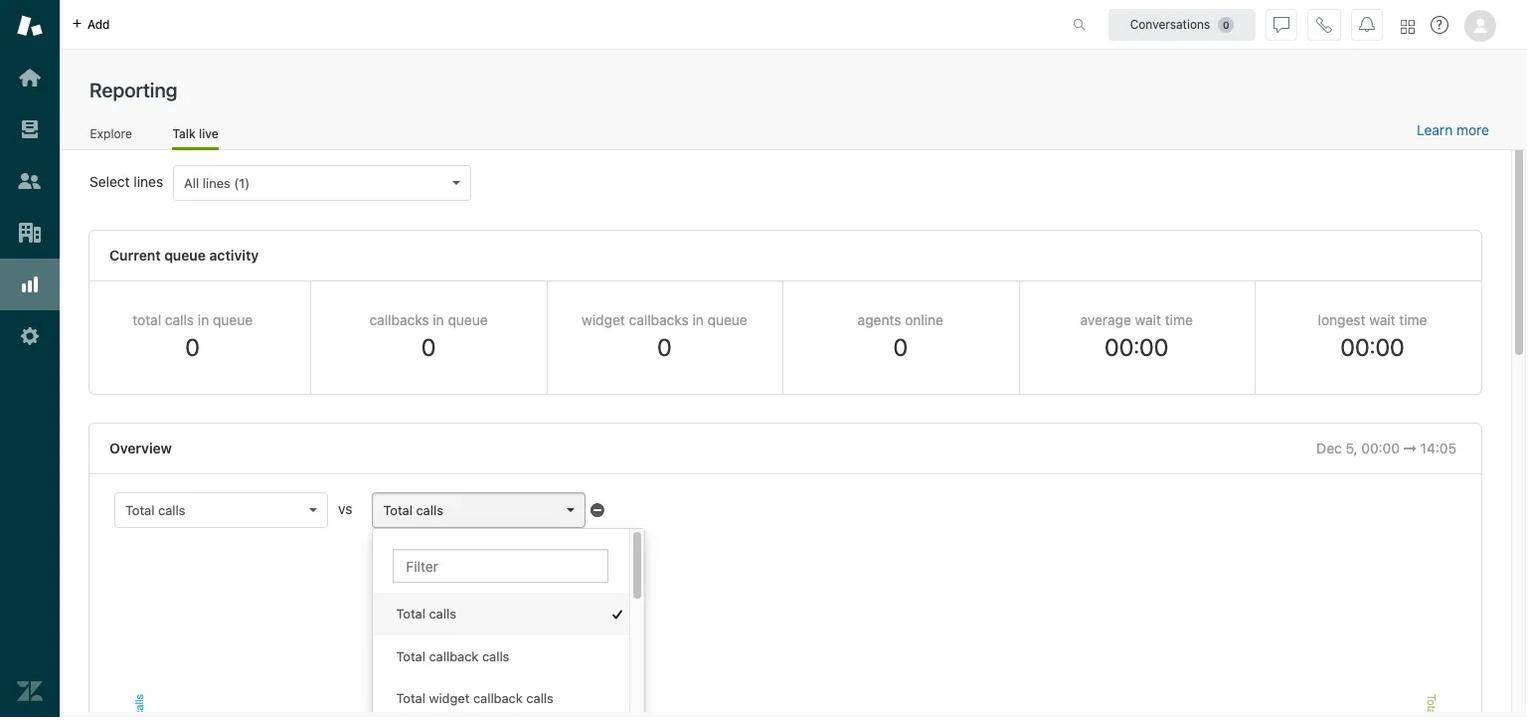 Task type: describe. For each thing, give the bounding box(es) containing it.
zendesk image
[[17, 678, 43, 704]]

reporting image
[[17, 272, 43, 297]]

add button
[[60, 0, 122, 49]]

explore
[[90, 126, 132, 141]]

get started image
[[17, 65, 43, 91]]

customers image
[[17, 168, 43, 194]]

reporting
[[90, 79, 177, 101]]

learn more link
[[1417, 121, 1490, 139]]

zendesk products image
[[1401, 19, 1415, 33]]

main element
[[0, 0, 60, 717]]

more
[[1457, 121, 1490, 138]]

zendesk support image
[[17, 13, 43, 39]]

admin image
[[17, 323, 43, 349]]

notifications image
[[1360, 16, 1376, 32]]

learn
[[1417, 121, 1453, 138]]

talk
[[172, 126, 196, 141]]



Task type: vqa. For each thing, say whether or not it's contained in the screenshot.
THE RECENTLY VIEWED dropdown button
no



Task type: locate. For each thing, give the bounding box(es) containing it.
views image
[[17, 116, 43, 142]]

live
[[199, 126, 219, 141]]

conversations button
[[1109, 8, 1256, 40]]

button displays agent's chat status as invisible. image
[[1274, 16, 1290, 32]]

add
[[88, 16, 110, 31]]

organizations image
[[17, 220, 43, 246]]

learn more
[[1417, 121, 1490, 138]]

explore link
[[90, 126, 133, 147]]

talk live link
[[172, 126, 219, 150]]

get help image
[[1431, 16, 1449, 34]]

conversations
[[1131, 16, 1211, 31]]

talk live
[[172, 126, 219, 141]]



